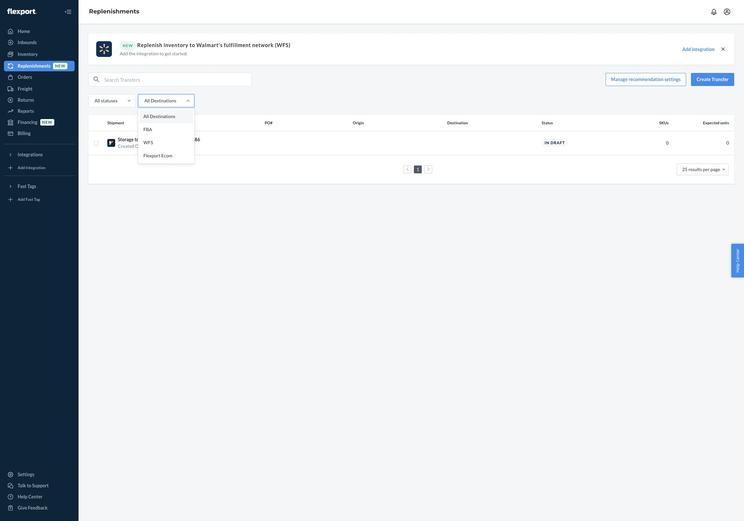 Task type: vqa. For each thing, say whether or not it's contained in the screenshot.
tab
no



Task type: locate. For each thing, give the bounding box(es) containing it.
0 horizontal spatial center
[[28, 494, 43, 500]]

inbounds link
[[4, 37, 75, 48]]

freight
[[18, 86, 32, 92]]

1 vertical spatial help
[[18, 494, 27, 500]]

statuses
[[101, 98, 118, 103]]

1 vertical spatial fast
[[26, 197, 33, 202]]

integration left close image
[[692, 46, 715, 52]]

manage recommendation settings link
[[606, 73, 687, 86]]

replenish
[[137, 42, 162, 48]]

financing
[[18, 119, 38, 125]]

expected units
[[703, 121, 729, 125]]

ecom
[[140, 137, 151, 142], [161, 153, 172, 158]]

ecom inside storage to ecom transfer std74d8bf586 created oct 19, 2023
[[140, 137, 151, 142]]

center
[[735, 249, 741, 262], [28, 494, 43, 500]]

tag
[[34, 197, 40, 202]]

0 vertical spatial new
[[55, 64, 65, 69]]

add for add integration
[[683, 46, 691, 52]]

talk to support button
[[4, 481, 75, 491]]

to up oct
[[135, 137, 139, 142]]

0 vertical spatial fast
[[18, 184, 26, 189]]

settings link
[[4, 470, 75, 480]]

expected
[[703, 121, 720, 125]]

manage recommendation settings
[[611, 77, 681, 82]]

reports
[[18, 108, 34, 114]]

ecom up 19,
[[140, 137, 151, 142]]

to
[[190, 42, 195, 48], [160, 51, 164, 56], [135, 137, 139, 142], [27, 483, 31, 489]]

0 horizontal spatial help
[[18, 494, 27, 500]]

0 horizontal spatial replenishments
[[18, 63, 51, 69]]

1 horizontal spatial integration
[[692, 46, 715, 52]]

0 horizontal spatial ecom
[[140, 137, 151, 142]]

status
[[542, 121, 553, 125]]

new down the 'reports' link at the left of page
[[42, 120, 52, 125]]

help center link
[[4, 492, 75, 502]]

(wfs)
[[275, 42, 291, 48]]

reports link
[[4, 106, 75, 117]]

0 vertical spatial transfer
[[712, 77, 729, 82]]

0
[[666, 140, 669, 146], [727, 140, 729, 146]]

all destinations up the fba on the left top
[[143, 114, 175, 119]]

page
[[711, 166, 721, 172]]

shipment
[[107, 121, 124, 125]]

help
[[735, 263, 741, 273], [18, 494, 27, 500]]

settings
[[18, 472, 34, 478]]

manage recommendation settings button
[[606, 73, 687, 86]]

chevron left image
[[406, 167, 409, 172]]

fast
[[18, 184, 26, 189], [26, 197, 33, 202]]

give
[[18, 505, 27, 511]]

1 horizontal spatial help
[[735, 263, 741, 273]]

1 horizontal spatial help center
[[735, 249, 741, 273]]

fulfillment
[[224, 42, 251, 48]]

create transfer button
[[691, 73, 735, 86]]

1
[[417, 166, 419, 172]]

home
[[18, 28, 30, 34]]

integration down "replenish" at the top left of the page
[[136, 51, 159, 56]]

integration
[[26, 165, 45, 170]]

fba
[[143, 127, 152, 132]]

give feedback button
[[4, 503, 75, 514]]

created
[[118, 143, 134, 149]]

new
[[123, 43, 133, 48]]

manage
[[611, 77, 628, 82]]

billing link
[[4, 128, 75, 139]]

fast left tags
[[18, 184, 26, 189]]

talk to support
[[18, 483, 49, 489]]

help center button
[[732, 244, 744, 278]]

new for replenishments
[[55, 64, 65, 69]]

oct
[[135, 143, 143, 149]]

the
[[129, 51, 136, 56]]

add inside button
[[683, 46, 691, 52]]

0 horizontal spatial 0
[[666, 140, 669, 146]]

add for add fast tag
[[18, 197, 25, 202]]

add integration
[[683, 46, 715, 52]]

help center
[[735, 249, 741, 273], [18, 494, 43, 500]]

new
[[55, 64, 65, 69], [42, 120, 52, 125]]

0 horizontal spatial transfer
[[152, 137, 169, 142]]

transfer right create
[[712, 77, 729, 82]]

tags
[[27, 184, 36, 189]]

feedback
[[28, 505, 48, 511]]

1 horizontal spatial transfer
[[712, 77, 729, 82]]

storage to ecom transfer std74d8bf586 created oct 19, 2023
[[118, 137, 200, 149]]

1 horizontal spatial ecom
[[161, 153, 172, 158]]

0 vertical spatial replenishments
[[89, 8, 139, 15]]

0 vertical spatial help center
[[735, 249, 741, 273]]

all
[[95, 98, 100, 103], [144, 98, 150, 103], [143, 114, 149, 119]]

to right inventory
[[190, 42, 195, 48]]

0 vertical spatial center
[[735, 249, 741, 262]]

1 horizontal spatial new
[[55, 64, 65, 69]]

talk
[[18, 483, 26, 489]]

ecom right flexport
[[161, 153, 172, 158]]

25
[[683, 166, 688, 172]]

0 vertical spatial help
[[735, 263, 741, 273]]

inventory link
[[4, 49, 75, 60]]

destinations
[[151, 98, 176, 103], [150, 114, 175, 119]]

fast left tag
[[26, 197, 33, 202]]

new up orders link
[[55, 64, 65, 69]]

home link
[[4, 26, 75, 37]]

1 horizontal spatial 0
[[727, 140, 729, 146]]

1 horizontal spatial replenishments
[[89, 8, 139, 15]]

1 vertical spatial new
[[42, 120, 52, 125]]

all statuses
[[95, 98, 118, 103]]

close navigation image
[[64, 8, 72, 16]]

to right talk
[[27, 483, 31, 489]]

0 down the units
[[727, 140, 729, 146]]

1 horizontal spatial center
[[735, 249, 741, 262]]

origin
[[353, 121, 364, 125]]

replenishments
[[89, 8, 139, 15], [18, 63, 51, 69]]

0 horizontal spatial new
[[42, 120, 52, 125]]

all destinations
[[144, 98, 176, 103], [143, 114, 175, 119]]

transfer up 2023
[[152, 137, 169, 142]]

create transfer
[[697, 77, 729, 82]]

2023
[[151, 143, 161, 149]]

draft
[[551, 140, 565, 145]]

1 vertical spatial transfer
[[152, 137, 169, 142]]

flexport logo image
[[7, 8, 37, 15]]

destinations up the fba on the left top
[[150, 114, 175, 119]]

inventory
[[18, 51, 38, 57]]

all destinations down search transfers 'text field'
[[144, 98, 176, 103]]

1 vertical spatial all destinations
[[143, 114, 175, 119]]

destinations down search transfers 'text field'
[[151, 98, 176, 103]]

0 down skus
[[666, 140, 669, 146]]

0 vertical spatial ecom
[[140, 137, 151, 142]]

0 horizontal spatial help center
[[18, 494, 43, 500]]

0 vertical spatial all destinations
[[144, 98, 176, 103]]

storage
[[118, 137, 134, 142]]

transfer
[[712, 77, 729, 82], [152, 137, 169, 142]]



Task type: describe. For each thing, give the bounding box(es) containing it.
create transfer link
[[691, 73, 735, 86]]

replenish inventory to walmart's fulfillment network (wfs)
[[137, 42, 291, 48]]

po#
[[265, 121, 273, 125]]

skus
[[660, 121, 669, 125]]

flexport
[[143, 153, 160, 158]]

fast tags button
[[4, 181, 75, 192]]

give feedback
[[18, 505, 48, 511]]

fast inside dropdown button
[[18, 184, 26, 189]]

create
[[697, 77, 711, 82]]

0 horizontal spatial integration
[[136, 51, 159, 56]]

center inside button
[[735, 249, 741, 262]]

returns
[[18, 97, 34, 103]]

add integration button
[[683, 46, 715, 53]]

settings
[[665, 77, 681, 82]]

inbounds
[[18, 40, 37, 45]]

integrations
[[18, 152, 43, 157]]

orders
[[18, 74, 32, 80]]

add fast tag
[[18, 197, 40, 202]]

to inside storage to ecom transfer std74d8bf586 created oct 19, 2023
[[135, 137, 139, 142]]

1 vertical spatial ecom
[[161, 153, 172, 158]]

1 vertical spatial destinations
[[150, 114, 175, 119]]

add integration
[[18, 165, 45, 170]]

add for add integration
[[18, 165, 25, 170]]

0 vertical spatial destinations
[[151, 98, 176, 103]]

integration inside add integration button
[[692, 46, 715, 52]]

add for add the integration to get started.
[[120, 51, 128, 56]]

in draft
[[545, 140, 565, 145]]

results
[[689, 166, 702, 172]]

orders link
[[4, 72, 75, 82]]

help inside help center link
[[18, 494, 27, 500]]

add integration link
[[4, 163, 75, 173]]

close image
[[720, 46, 727, 52]]

2 0 from the left
[[727, 140, 729, 146]]

in
[[545, 140, 550, 145]]

chevron right image
[[427, 167, 430, 172]]

open account menu image
[[723, 8, 731, 16]]

help inside help center button
[[735, 263, 741, 273]]

billing
[[18, 131, 31, 136]]

transfer inside storage to ecom transfer std74d8bf586 created oct 19, 2023
[[152, 137, 169, 142]]

to inside button
[[27, 483, 31, 489]]

add the integration to get started.
[[120, 51, 188, 56]]

recommendation
[[629, 77, 664, 82]]

get
[[165, 51, 171, 56]]

destination
[[447, 121, 468, 125]]

units
[[721, 121, 729, 125]]

19,
[[144, 143, 150, 149]]

to left get
[[160, 51, 164, 56]]

1 link
[[415, 166, 421, 172]]

returns link
[[4, 95, 75, 105]]

Search Transfers text field
[[104, 73, 252, 86]]

flexport ecom
[[143, 153, 172, 158]]

new for financing
[[42, 120, 52, 125]]

per
[[703, 166, 710, 172]]

1 0 from the left
[[666, 140, 669, 146]]

inventory
[[164, 42, 188, 48]]

std74d8bf586
[[170, 137, 200, 142]]

wfs
[[143, 140, 153, 145]]

square image
[[94, 141, 99, 146]]

walmart's
[[196, 42, 223, 48]]

1 vertical spatial replenishments
[[18, 63, 51, 69]]

replenishments link
[[89, 8, 139, 15]]

fast tags
[[18, 184, 36, 189]]

add fast tag link
[[4, 194, 75, 205]]

1 vertical spatial center
[[28, 494, 43, 500]]

25 results per page
[[683, 166, 721, 172]]

network
[[252, 42, 274, 48]]

integrations button
[[4, 150, 75, 160]]

transfer inside button
[[712, 77, 729, 82]]

open notifications image
[[710, 8, 718, 16]]

25 results per page option
[[683, 166, 721, 172]]

freight link
[[4, 84, 75, 94]]

help center inside button
[[735, 249, 741, 273]]

started.
[[172, 51, 188, 56]]

1 vertical spatial help center
[[18, 494, 43, 500]]

support
[[32, 483, 49, 489]]



